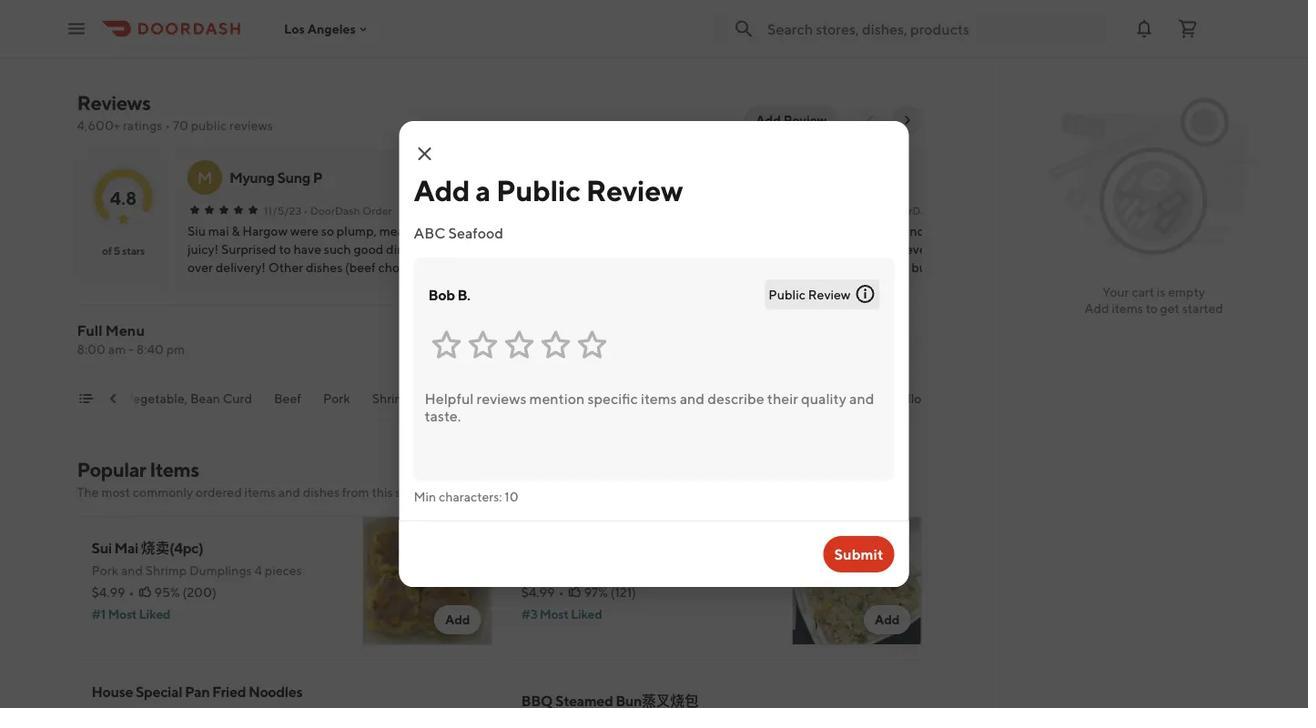 Task type: describe. For each thing, give the bounding box(es) containing it.
1 horizontal spatial m
[[573, 169, 586, 186]]

steak
[[260, 0, 296, 17]]

vegetable, bean curd
[[125, 391, 252, 406]]

min
[[414, 489, 436, 504]]

squid鱿鱼
[[692, 391, 751, 406]]

8:00
[[77, 342, 106, 357]]

Helpful reviews mention specific items and describe their quality and taste. text field
[[414, 379, 895, 481]]

chop
[[508, 391, 540, 406]]

pork inside sui mai 烧卖(4pc) pork and shrimp dumplings 4 pieces
[[92, 563, 118, 578]]

$16.95
[[224, 43, 263, 58]]

hot pot
[[441, 391, 486, 406]]

add a public review dialog
[[399, 121, 909, 587]]

• inside reviews 4,600+ ratings • 70 public reviews
[[165, 118, 170, 133]]

style inside pan fried string bean dry style $13.95
[[717, 20, 750, 37]]

fried inside "house special fried rice $14.95"
[[174, 0, 208, 17]]

(121)
[[611, 585, 636, 600]]

abc
[[414, 224, 446, 242]]

bob
[[428, 286, 455, 303]]

suey
[[543, 391, 571, 406]]

b.
[[457, 286, 470, 303]]

fish
[[646, 391, 670, 406]]

chop suey
[[508, 391, 571, 406]]

submit
[[835, 546, 884, 563]]

open menu image
[[66, 18, 87, 40]]

los angeles
[[284, 21, 356, 36]]

法式牛柳
[[259, 20, 316, 37]]

4,600+
[[77, 118, 120, 133]]

started
[[1182, 301, 1224, 316]]

scallop button
[[887, 390, 930, 419]]

95%
[[154, 585, 180, 600]]

fillet
[[224, 0, 258, 17]]

hot
[[441, 391, 463, 406]]

string
[[720, 0, 759, 17]]

$13.95 inside pan fried string bean dry style $13.95
[[656, 43, 694, 58]]

add inside button
[[756, 112, 781, 127]]

bean inside pan fried string bean dry style $13.95
[[656, 20, 689, 37]]

3 order from the left
[[940, 204, 969, 217]]

carolina m
[[517, 169, 586, 186]]

$4.99 inside button
[[800, 23, 834, 38]]

har gow 虾饺 （4pc) image
[[793, 516, 922, 646]]

style inside fillet steak french style 法式牛柳 $16.95
[[224, 20, 257, 37]]

review for public review
[[808, 287, 851, 302]]

los angeles button
[[284, 21, 370, 36]]

oyster
[[773, 391, 812, 406]]

bean inside button
[[190, 391, 220, 406]]

seafood
[[448, 224, 504, 242]]

70
[[173, 118, 188, 133]]

add button for #3 most liked
[[864, 606, 911, 635]]

vegetable, bean curd button
[[125, 390, 252, 419]]

vegetable,
[[125, 391, 188, 406]]

0 vertical spatial 5
[[551, 204, 558, 217]]

cart
[[1132, 285, 1155, 300]]

sui
[[92, 539, 112, 557]]

popular items the most commonly ordered items and dishes from this store
[[77, 458, 425, 500]]

noodles
[[249, 683, 303, 701]]

los
[[284, 21, 305, 36]]

review for add review
[[784, 112, 827, 127]]

get
[[1161, 301, 1180, 316]]

Item Search search field
[[660, 334, 907, 354]]

a
[[476, 173, 491, 207]]

to
[[1146, 301, 1158, 316]]

reviews link
[[77, 91, 150, 115]]

ordered
[[196, 485, 242, 500]]

1 vertical spatial review
[[586, 173, 683, 207]]

$4.99 for 95% (200)
[[92, 585, 125, 600]]

abc seafood
[[414, 224, 504, 242]]

#1
[[92, 607, 106, 622]]

pork button
[[323, 390, 350, 419]]

shrimp
[[145, 563, 187, 578]]

sui mai 烧卖(4pc) pork and shrimp dumplings 4 pieces
[[92, 539, 302, 578]]

from
[[342, 485, 369, 500]]

angeles
[[308, 21, 356, 36]]

-
[[128, 342, 134, 357]]

the
[[77, 485, 99, 500]]

carolina
[[517, 169, 571, 186]]

rice
[[81, 20, 109, 37]]

c
[[486, 168, 498, 187]]

• doordash order for m
[[303, 204, 392, 217]]

pan fried string bean dry style $13.95
[[656, 0, 759, 58]]

items inside your cart is empty add items to get started
[[1112, 301, 1143, 316]]

$13.95 button
[[365, 0, 509, 51]]

empty
[[1168, 285, 1206, 300]]

pieces
[[265, 563, 302, 578]]

full menu 8:00 am - 8:40 pm
[[77, 322, 185, 357]]

house for house special fried rice $14.95
[[81, 0, 122, 17]]

$4.99 button
[[796, 0, 940, 51]]

public review
[[769, 287, 851, 302]]

add button for pork and shrimp dumplings 4 pieces
[[434, 606, 481, 635]]

fillet steak french style 法式牛柳 $16.95
[[224, 0, 344, 58]]

beef
[[274, 391, 301, 406]]

of
[[101, 244, 111, 257]]

myung sung p
[[229, 169, 322, 186]]

1 horizontal spatial fried
[[212, 683, 246, 701]]

chop suey button
[[508, 390, 571, 419]]

drink
[[834, 391, 865, 406]]

of 5 stars
[[101, 244, 144, 257]]

fried inside pan fried string bean dry style $13.95
[[683, 0, 717, 17]]

#3
[[521, 607, 538, 622]]

p
[[313, 169, 322, 186]]

drink button
[[834, 390, 865, 419]]

add inside your cart is empty add items to get started
[[1085, 301, 1110, 316]]

commonly
[[133, 485, 193, 500]]



Task type: locate. For each thing, give the bounding box(es) containing it.
m left myung
[[197, 168, 212, 187]]

1 order from the left
[[362, 204, 392, 217]]

0 vertical spatial public
[[496, 173, 580, 207]]

review right days
[[586, 173, 683, 207]]

pork down sui
[[92, 563, 118, 578]]

and left dishes
[[278, 485, 300, 500]]

0 horizontal spatial pork
[[92, 563, 118, 578]]

scroll menu navigation left image
[[106, 392, 121, 406]]

1 vertical spatial pan
[[185, 683, 210, 701]]

2 style from the left
[[717, 20, 750, 37]]

1 most from the left
[[108, 607, 137, 622]]

$13.95
[[368, 23, 407, 38], [656, 43, 694, 58]]

0 horizontal spatial public
[[496, 173, 580, 207]]

1 $4.99 • from the left
[[92, 585, 134, 600]]

• doordash order
[[303, 204, 392, 217], [606, 204, 694, 217], [881, 204, 969, 217]]

clam button
[[593, 390, 624, 419]]

next image
[[900, 113, 915, 127]]

scallop
[[887, 391, 930, 406]]

烧卖(4pc)
[[141, 539, 203, 557]]

review up item search search field
[[808, 287, 851, 302]]

pan inside pan fried string bean dry style $13.95
[[656, 0, 681, 17]]

add button left #3
[[434, 606, 481, 635]]

5 days ago
[[551, 204, 604, 217]]

1 vertical spatial special
[[136, 683, 182, 701]]

bean left curd
[[190, 391, 220, 406]]

1 horizontal spatial pan
[[656, 0, 681, 17]]

fried up dry
[[683, 0, 717, 17]]

2 $4.99 • from the left
[[521, 585, 564, 600]]

style down fillet
[[224, 20, 257, 37]]

special inside "house special fried rice $14.95"
[[125, 0, 171, 17]]

days
[[560, 204, 583, 217]]

pan left noodles
[[185, 683, 210, 701]]

fish button
[[646, 390, 670, 419]]

public
[[191, 118, 227, 133]]

1 vertical spatial 5
[[113, 244, 120, 257]]

$13.95 right the "angeles"
[[368, 23, 407, 38]]

2 add button from the left
[[864, 606, 911, 635]]

$4.99 • up #3
[[521, 585, 564, 600]]

most right #1
[[108, 607, 137, 622]]

and down mai
[[121, 563, 143, 578]]

1 add button from the left
[[434, 606, 481, 635]]

fried left fillet
[[174, 0, 208, 17]]

shrimps button
[[372, 390, 419, 419]]

$13.95 inside $13.95 "button"
[[368, 23, 407, 38]]

1 doordash from the left
[[310, 204, 360, 217]]

1 liked from the left
[[139, 607, 170, 622]]

review left the previous 'icon'
[[784, 112, 827, 127]]

1 vertical spatial items
[[244, 485, 276, 500]]

review inside button
[[784, 112, 827, 127]]

#3 most liked
[[521, 607, 602, 622]]

pm
[[166, 342, 185, 357]]

bean left dry
[[656, 20, 689, 37]]

1 vertical spatial pork
[[92, 563, 118, 578]]

house inside "house special fried rice $14.95"
[[81, 0, 122, 17]]

0 horizontal spatial and
[[121, 563, 143, 578]]

french
[[299, 0, 344, 17]]

1 horizontal spatial liked
[[571, 607, 602, 622]]

0 horizontal spatial style
[[224, 20, 257, 37]]

1 vertical spatial $13.95
[[656, 43, 694, 58]]

3 doordash from the left
[[887, 204, 937, 217]]

previous image
[[864, 113, 878, 127]]

doordash for c
[[612, 204, 662, 217]]

squid鱿鱼 button
[[692, 390, 751, 419]]

doordash down next image
[[887, 204, 937, 217]]

and inside popular items the most commonly ordered items and dishes from this store
[[278, 485, 300, 500]]

dumplings
[[189, 563, 252, 578]]

reviews
[[229, 118, 273, 133]]

reviews
[[77, 91, 150, 115]]

0 vertical spatial house
[[81, 0, 122, 17]]

add
[[756, 112, 781, 127], [414, 173, 470, 207], [1085, 301, 1110, 316], [445, 612, 470, 627], [875, 612, 900, 627]]

0 horizontal spatial items
[[244, 485, 276, 500]]

$14.95
[[81, 43, 120, 58]]

4
[[254, 563, 262, 578]]

2 • doordash order from the left
[[606, 204, 694, 217]]

2 horizontal spatial $4.99
[[800, 23, 834, 38]]

style down string
[[717, 20, 750, 37]]

1 vertical spatial public
[[769, 287, 806, 302]]

1 horizontal spatial pork
[[323, 391, 350, 406]]

0 vertical spatial bean
[[656, 20, 689, 37]]

0 vertical spatial $13.95
[[368, 23, 407, 38]]

5 left days
[[551, 204, 558, 217]]

house special fried rice $14.95
[[81, 0, 208, 58]]

0 horizontal spatial $13.95
[[368, 23, 407, 38]]

pork right beef
[[323, 391, 350, 406]]

0 horizontal spatial liked
[[139, 607, 170, 622]]

1 horizontal spatial style
[[717, 20, 750, 37]]

close add a public review image
[[414, 143, 436, 165]]

review
[[784, 112, 827, 127], [586, 173, 683, 207], [808, 287, 851, 302]]

$4.99 for 97% (121)
[[521, 585, 555, 600]]

8:40
[[136, 342, 164, 357]]

m up 5 days ago
[[573, 169, 586, 186]]

0 horizontal spatial fried
[[174, 0, 208, 17]]

items inside popular items the most commonly ordered items and dishes from this store
[[244, 485, 276, 500]]

pot
[[465, 391, 486, 406]]

add inside dialog
[[414, 173, 470, 207]]

0 horizontal spatial most
[[108, 607, 137, 622]]

1 horizontal spatial 5
[[551, 204, 558, 217]]

pan left string
[[656, 0, 681, 17]]

97%
[[584, 585, 608, 600]]

special for pan
[[136, 683, 182, 701]]

mai
[[114, 539, 138, 557]]

1 • doordash order from the left
[[303, 204, 392, 217]]

$4.99 • for 95% (200)
[[92, 585, 134, 600]]

1 horizontal spatial public
[[769, 287, 806, 302]]

items
[[150, 458, 199, 482]]

$4.99 •
[[92, 585, 134, 600], [521, 585, 564, 600]]

items down "your"
[[1112, 301, 1143, 316]]

1 horizontal spatial $4.99 •
[[521, 585, 564, 600]]

am
[[108, 342, 126, 357]]

add a public review
[[414, 173, 683, 207]]

and inside sui mai 烧卖(4pc) pork and shrimp dumplings 4 pieces
[[121, 563, 143, 578]]

ago
[[585, 204, 604, 217]]

most
[[108, 607, 137, 622], [540, 607, 569, 622]]

0 vertical spatial pan
[[656, 0, 681, 17]]

2 horizontal spatial order
[[940, 204, 969, 217]]

doordash right ago
[[612, 204, 662, 217]]

1 vertical spatial bean
[[190, 391, 220, 406]]

pork
[[323, 391, 350, 406], [92, 563, 118, 578]]

characters:
[[439, 489, 502, 504]]

menu
[[105, 322, 145, 339]]

and
[[278, 485, 300, 500], [121, 563, 143, 578]]

oyster button
[[773, 390, 812, 419]]

0 horizontal spatial doordash
[[310, 204, 360, 217]]

dishes
[[303, 485, 340, 500]]

2 liked from the left
[[571, 607, 602, 622]]

1 vertical spatial and
[[121, 563, 143, 578]]

$4.99 • up #1
[[92, 585, 134, 600]]

myung
[[229, 169, 274, 186]]

bean
[[656, 20, 689, 37], [190, 391, 220, 406]]

most right #3
[[540, 607, 569, 622]]

reviews 4,600+ ratings • 70 public reviews
[[77, 91, 273, 133]]

liked
[[139, 607, 170, 622], [571, 607, 602, 622]]

$13.95 down dry
[[656, 43, 694, 58]]

liked down 97%
[[571, 607, 602, 622]]

notification bell image
[[1134, 18, 1155, 40]]

shrimps
[[372, 391, 419, 406]]

liked for #1 most liked
[[139, 607, 170, 622]]

3 • doordash order from the left
[[881, 204, 969, 217]]

house up rice
[[81, 0, 122, 17]]

1 style from the left
[[224, 20, 257, 37]]

2 order from the left
[[665, 204, 694, 217]]

0 vertical spatial special
[[125, 0, 171, 17]]

fried left noodles
[[212, 683, 246, 701]]

1 horizontal spatial bean
[[656, 20, 689, 37]]

add button
[[434, 606, 481, 635], [864, 606, 911, 635]]

10
[[505, 489, 519, 504]]

1 horizontal spatial and
[[278, 485, 300, 500]]

this
[[372, 485, 393, 500]]

1 vertical spatial house
[[92, 683, 133, 701]]

1 horizontal spatial order
[[665, 204, 694, 217]]

0 horizontal spatial add button
[[434, 606, 481, 635]]

hot pot button
[[441, 390, 486, 419]]

1 horizontal spatial most
[[540, 607, 569, 622]]

0 horizontal spatial order
[[362, 204, 392, 217]]

doordash
[[310, 204, 360, 217], [612, 204, 662, 217], [887, 204, 937, 217]]

97% (121)
[[584, 585, 636, 600]]

submit button
[[824, 536, 895, 573]]

0 horizontal spatial bean
[[190, 391, 220, 406]]

ratings
[[123, 118, 162, 133]]

house
[[81, 0, 122, 17], [92, 683, 133, 701]]

5 right of
[[113, 244, 120, 257]]

$4.99 • for 97% (121)
[[521, 585, 564, 600]]

items
[[1112, 301, 1143, 316], [244, 485, 276, 500]]

2 doordash from the left
[[612, 204, 662, 217]]

1 horizontal spatial add button
[[864, 606, 911, 635]]

1 horizontal spatial • doordash order
[[606, 204, 694, 217]]

0 horizontal spatial • doordash order
[[303, 204, 392, 217]]

most for #1
[[108, 607, 137, 622]]

2 horizontal spatial fried
[[683, 0, 717, 17]]

2 horizontal spatial • doordash order
[[881, 204, 969, 217]]

1 horizontal spatial $13.95
[[656, 43, 694, 58]]

add button down submit button
[[864, 606, 911, 635]]

0 horizontal spatial pan
[[185, 683, 210, 701]]

0 vertical spatial and
[[278, 485, 300, 500]]

95% (200)
[[154, 585, 216, 600]]

#1 most liked
[[92, 607, 170, 622]]

0 vertical spatial review
[[784, 112, 827, 127]]

house down #1
[[92, 683, 133, 701]]

order for c
[[665, 204, 694, 217]]

doordash down p
[[310, 204, 360, 217]]

0 horizontal spatial m
[[197, 168, 212, 187]]

beef button
[[274, 390, 301, 419]]

0 items, open order cart image
[[1177, 18, 1199, 40]]

most for #3
[[540, 607, 569, 622]]

1 horizontal spatial doordash
[[612, 204, 662, 217]]

0 horizontal spatial $4.99
[[92, 585, 125, 600]]

special for fried
[[125, 0, 171, 17]]

liked down 95%
[[139, 607, 170, 622]]

2 most from the left
[[540, 607, 569, 622]]

items right ordered
[[244, 485, 276, 500]]

house for house special pan fried noodles
[[92, 683, 133, 701]]

1 horizontal spatial items
[[1112, 301, 1143, 316]]

• doordash order for c
[[606, 204, 694, 217]]

add review button
[[745, 106, 838, 135]]

liked for #3 most liked
[[571, 607, 602, 622]]

0 horizontal spatial $4.99 •
[[92, 585, 134, 600]]

1 horizontal spatial $4.99
[[521, 585, 555, 600]]

sui mai 烧卖(4pc) image
[[363, 516, 492, 646]]

2 horizontal spatial doordash
[[887, 204, 937, 217]]

most
[[101, 485, 130, 500]]

popular
[[77, 458, 146, 482]]

0 vertical spatial pork
[[323, 391, 350, 406]]

add review
[[756, 112, 827, 127]]

0 horizontal spatial 5
[[113, 244, 120, 257]]

clam
[[593, 391, 624, 406]]

2 vertical spatial review
[[808, 287, 851, 302]]

min characters: 10
[[414, 489, 519, 504]]

doordash for m
[[310, 204, 360, 217]]

0 vertical spatial items
[[1112, 301, 1143, 316]]

dry
[[692, 20, 715, 37]]

5
[[551, 204, 558, 217], [113, 244, 120, 257]]

order for m
[[362, 204, 392, 217]]



Task type: vqa. For each thing, say whether or not it's contained in the screenshot.
Beef BUTTON
yes



